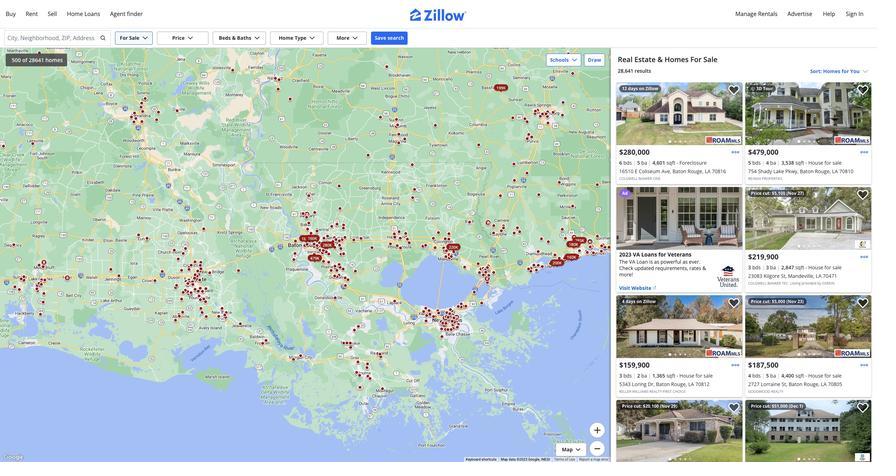 Task type: locate. For each thing, give the bounding box(es) containing it.
house up 23083 kilgore st, mandeville, la 70471 link
[[809, 264, 824, 271]]

1910 42nd ave, gulfport, ms 39501 image
[[617, 400, 743, 463]]

2,847
[[782, 264, 795, 271]]

la left 70805
[[822, 381, 827, 388]]

0 vertical spatial &
[[232, 34, 236, 41]]

banker down coliseum
[[639, 176, 653, 181]]

0 vertical spatial of
[[22, 57, 27, 64]]

1 horizontal spatial map
[[562, 447, 573, 453]]

ba for $280,000
[[642, 160, 648, 166]]

0 vertical spatial 160k
[[308, 236, 317, 241]]

three dimensional image
[[752, 87, 756, 91]]

st, inside "2727 lorraine st, baton rouge, la 70805 goodwood realty"
[[782, 381, 788, 388]]

16510
[[620, 168, 634, 175]]

0 horizontal spatial &
[[232, 34, 236, 41]]

sqft right 4,400
[[796, 373, 805, 380]]

3 up 5343
[[620, 373, 623, 380]]

main content
[[611, 48, 878, 463]]

beds & baths button
[[213, 31, 266, 45]]

754 shady lake pkwy, baton rouge, la 70810 image
[[746, 82, 872, 145], [835, 136, 871, 144]]

bds up 2727
[[753, 373, 761, 380]]

manage rentals
[[736, 10, 778, 18]]

5 ba up lorraine
[[767, 373, 777, 380]]

1 horizontal spatial home
[[279, 34, 294, 41]]

- house for sale up 70471
[[806, 264, 842, 271]]

sale for $159,900
[[704, 373, 713, 380]]

data
[[509, 458, 516, 462]]

0 vertical spatial 160k link
[[306, 235, 320, 241]]

price for price cut: $5,000 (nov 23)
[[752, 299, 762, 305]]

2727 lorraine st, baton rouge, la 70805 image
[[746, 296, 872, 359], [835, 350, 871, 357]]

save this home image
[[729, 85, 740, 96], [858, 85, 869, 96], [729, 299, 740, 309], [858, 299, 869, 309], [858, 403, 869, 414]]

bds for $280,000
[[624, 160, 632, 166]]

16510 e coliseum ave, baton rouge, la 70816 image
[[617, 82, 743, 145], [706, 136, 742, 144]]

5
[[638, 160, 641, 166], [749, 160, 752, 166], [767, 373, 770, 380]]

map inside popup button
[[562, 447, 573, 453]]

0 vertical spatial map
[[562, 447, 573, 453]]

coldwell down the 23083
[[749, 281, 767, 286]]

st, inside the 23083 kilgore st, mandeville, la 70471 coldwell banker tec . listing provided by gsrein
[[782, 273, 787, 280]]

70816
[[712, 168, 727, 175]]

main content containing real estate & homes for sale
[[611, 48, 878, 463]]

save search
[[375, 34, 404, 41]]

23083
[[749, 273, 763, 280]]

& right estate
[[658, 55, 663, 64]]

0 vertical spatial st,
[[782, 273, 787, 280]]

chevron down image for schools
[[572, 57, 578, 63]]

0 horizontal spatial 5
[[638, 160, 641, 166]]

sale for $479,000
[[833, 160, 842, 166]]

5 ba
[[638, 160, 648, 166], [767, 373, 777, 380]]

0 horizontal spatial 3 bds
[[620, 373, 632, 380]]

realty
[[772, 389, 784, 394]]

finder
[[127, 10, 143, 18]]

2727 lorraine st, baton rouge, la 70805 goodwood realty
[[749, 381, 843, 394]]

2 property images, use arrow keys to navigate, image 1 of 22 group from the top
[[746, 400, 872, 463]]

1 vertical spatial 5 ba
[[767, 373, 777, 380]]

0 horizontal spatial homes
[[665, 55, 689, 64]]

chevron down image left beds
[[188, 35, 193, 41]]

map left data
[[501, 458, 508, 462]]

map up terms of use
[[562, 447, 573, 453]]

- house for sale up 70805
[[806, 373, 842, 380]]

4 for 4 ba
[[767, 160, 770, 166]]

1 vertical spatial coldwell
[[749, 281, 767, 286]]

chevron down image
[[188, 35, 193, 41], [254, 35, 260, 41], [310, 35, 315, 41], [353, 35, 358, 41], [572, 57, 578, 63], [863, 68, 869, 74], [576, 448, 581, 453]]

1 vertical spatial map
[[501, 458, 508, 462]]

160k inside 188k 160k 220k
[[308, 236, 317, 241]]

house up 2727 lorraine st, baton rouge, la 70805 link
[[809, 373, 824, 380]]

5343 loring dr, baton rouge, la 70812 keller williams realty-first choice
[[620, 381, 710, 394]]

kilgore
[[764, 273, 780, 280]]

homes right sort:
[[824, 68, 841, 74]]

0 vertical spatial on
[[639, 86, 645, 92]]

map
[[594, 458, 601, 462]]

- house for sale up 754 shady lake pkwy, baton rouge, la 70810 link
[[806, 160, 842, 166]]

chevron down image right type on the left top
[[310, 35, 315, 41]]

160k link up 479k 280k
[[306, 235, 320, 241]]

ba up coliseum
[[642, 160, 648, 166]]

sale up 70810 in the top of the page
[[833, 160, 842, 166]]

29)
[[672, 404, 678, 410]]

for for $187,500
[[825, 373, 832, 380]]

12 days on zillow
[[623, 86, 659, 92]]

0 horizontal spatial coldwell
[[620, 176, 638, 181]]

0 vertical spatial banker
[[639, 176, 653, 181]]

chevron right image for $479,000
[[860, 110, 868, 118]]

5 up 754
[[749, 160, 752, 166]]

479k
[[310, 255, 320, 261]]

rouge, left 70810 in the top of the page
[[816, 168, 832, 175]]

bds for $159,900
[[624, 373, 632, 380]]

5 ba for $187,500
[[767, 373, 777, 380]]

cut: for $20,100
[[634, 404, 642, 410]]

0 vertical spatial zillow
[[646, 86, 659, 92]]

rouge, up choice
[[672, 381, 688, 388]]

price down keller
[[623, 404, 633, 410]]

ba for $219,900
[[771, 264, 777, 271]]

save this home button for $280,000
[[723, 82, 743, 102]]

cut: left $5,000
[[763, 299, 771, 305]]

rouge, inside 16510 e coliseum ave, baton rouge, la 70816 coldwell banker one
[[688, 168, 704, 175]]

rouge, down 4,400 sqft
[[804, 381, 820, 388]]

re/max
[[749, 176, 762, 181]]

1 vertical spatial home
[[279, 34, 294, 41]]

for up 70812
[[696, 373, 703, 380]]

- for $187,500
[[806, 373, 808, 380]]

sale up 70471
[[833, 264, 842, 271]]

for up 70805
[[825, 373, 832, 380]]

homes left for
[[665, 55, 689, 64]]

2 horizontal spatial 5
[[767, 373, 770, 380]]

schools
[[550, 57, 569, 63]]

price left $5,000
[[752, 299, 762, 305]]

price down goodwood
[[752, 404, 762, 410]]

of
[[22, 57, 27, 64], [565, 458, 569, 462]]

160k down 180k link
[[567, 254, 577, 260]]

price for price
[[172, 34, 185, 41]]

price for price cut: $5,100 (nov 27)
[[752, 190, 762, 197]]

chevron left image for $479,000
[[749, 110, 758, 118]]

1 horizontal spatial 3 bds
[[749, 264, 761, 271]]

5 up e
[[638, 160, 641, 166]]

ba up lorraine
[[771, 373, 777, 380]]

property images, use arrow keys to navigate, image 1 of 22 group
[[746, 296, 872, 360], [746, 400, 872, 463]]

manage rentals link
[[731, 6, 783, 22]]

chevron left image down 'price cut: $5,000 (nov 23)'
[[749, 323, 758, 331]]

70805
[[829, 381, 843, 388]]

cut:
[[763, 190, 771, 197], [763, 299, 771, 305], [634, 404, 642, 410], [763, 404, 771, 410]]

draw
[[588, 57, 602, 63]]

homes
[[665, 55, 689, 64], [824, 68, 841, 74]]

chevron left image down price cut: $51,000 (dec 1) at bottom
[[749, 428, 758, 436]]

1 vertical spatial &
[[658, 55, 663, 64]]

for left you
[[842, 68, 850, 74]]

google image
[[2, 453, 25, 463]]

1 vertical spatial banker
[[768, 281, 782, 286]]

3 up the 23083
[[749, 264, 752, 271]]

chevron down image right more
[[353, 35, 358, 41]]

main navigation
[[0, 0, 878, 28]]

chevron right image inside property images, use arrow keys to navigate, image 1 of 19 group
[[731, 323, 740, 331]]

price right chevron down icon
[[172, 34, 185, 41]]

la left 70812
[[689, 381, 695, 388]]

la inside 16510 e coliseum ave, baton rouge, la 70816 coldwell banker one
[[705, 168, 711, 175]]

(nov left 23)
[[787, 299, 797, 305]]

1 horizontal spatial 160k link
[[565, 254, 579, 260]]

1 horizontal spatial 5 ba
[[767, 373, 777, 380]]

(nov left 29)
[[660, 404, 670, 410]]

lake
[[774, 168, 785, 175]]

sale
[[833, 160, 842, 166], [833, 264, 842, 271], [704, 373, 713, 380], [833, 373, 842, 380]]

price down re/max
[[752, 190, 762, 197]]

sqft up pkwy,
[[796, 160, 805, 166]]

1)
[[800, 404, 804, 410]]

28,641
[[618, 68, 634, 74]]

sqft for $187,500
[[796, 373, 805, 380]]

house
[[809, 160, 824, 166], [809, 264, 824, 271], [680, 373, 695, 380], [809, 373, 824, 380]]

cut: for $5,000
[[763, 299, 771, 305]]

4
[[767, 160, 770, 166], [623, 299, 625, 305], [749, 373, 752, 380]]

3,538
[[782, 160, 795, 166]]

0 horizontal spatial home
[[67, 10, 83, 18]]

1 vertical spatial st,
[[782, 381, 788, 388]]

160k
[[308, 236, 317, 241], [567, 254, 577, 260]]

1 vertical spatial 160k
[[567, 254, 577, 260]]

$5,100
[[772, 190, 786, 197]]

- up 2727 lorraine st, baton rouge, la 70805 link
[[806, 373, 808, 380]]

3d
[[757, 86, 763, 92]]

2 chevron right image from the top
[[731, 323, 740, 331]]

bds up the 23083
[[753, 264, 761, 271]]

0 vertical spatial days
[[629, 86, 638, 92]]

ba for $479,000
[[771, 160, 777, 166]]

chevron down image inside the schools dropdown button
[[572, 57, 578, 63]]

bds for $219,900
[[753, 264, 761, 271]]

(dec
[[789, 404, 799, 410]]

map button
[[556, 443, 587, 457]]

google,
[[529, 458, 541, 462]]

la left the 70816
[[705, 168, 711, 175]]

pkwy,
[[786, 168, 799, 175]]

price inside dropdown button
[[172, 34, 185, 41]]

for up 70471
[[825, 264, 832, 271]]

property images, use arrow keys to navigate, image 1 of 22 group for $51,000 (dec 1)
[[746, 400, 872, 463]]

baton right ave,
[[673, 168, 687, 175]]

- up 754 shady lake pkwy, baton rouge, la 70810 link
[[806, 160, 808, 166]]

chevron right image for $280,000
[[731, 110, 740, 118]]

chevron down image right schools
[[572, 57, 578, 63]]

chevron down image inside price dropdown button
[[188, 35, 193, 41]]

1 vertical spatial on
[[637, 299, 643, 305]]

3 for $219,900
[[749, 264, 752, 271]]

cut: left $20,100
[[634, 404, 642, 410]]

0 horizontal spatial save this home image
[[729, 403, 740, 414]]

property images, use arrow keys to navigate, image 1 of 19 group
[[617, 296, 743, 360]]

buy link
[[1, 6, 21, 22]]

sqft for $280,000
[[667, 160, 676, 166]]

homes
[[45, 57, 63, 64]]

0 horizontal spatial map
[[501, 458, 508, 462]]

0 horizontal spatial 3
[[620, 373, 623, 380]]

keller
[[620, 389, 632, 394]]

save this home button for $219,900
[[852, 187, 872, 207]]

chevron right image inside property images, use arrow keys to navigate, image 1 of 23 group
[[731, 110, 740, 118]]

of right 500
[[22, 57, 27, 64]]

chevron left image for $219,900
[[749, 214, 758, 223]]

homes inside popup button
[[824, 68, 841, 74]]

property images, use arrow keys to navigate, image 1 of 29 group
[[746, 187, 872, 252]]

home inside popup button
[[279, 34, 294, 41]]

sort:
[[811, 68, 823, 74]]

terms of use link
[[555, 458, 575, 462]]

rouge, inside 754 shady lake pkwy, baton rouge, la 70810 re/max properties
[[816, 168, 832, 175]]

1 vertical spatial save this home image
[[729, 403, 740, 414]]

0 vertical spatial (nov
[[787, 190, 797, 197]]

0 horizontal spatial 160k
[[308, 236, 317, 241]]

1 vertical spatial homes
[[824, 68, 841, 74]]

1 horizontal spatial coldwell
[[749, 281, 767, 286]]

st,
[[782, 273, 787, 280], [782, 381, 788, 388]]

chevron down image up report
[[576, 448, 581, 453]]

home left loans
[[67, 10, 83, 18]]

chevron left image inside property images, use arrow keys to navigate, image 1 of 29 group
[[749, 214, 758, 223]]

5 for $280,000
[[638, 160, 641, 166]]

1 horizontal spatial 3
[[749, 264, 752, 271]]

map region
[[0, 18, 639, 463]]

ba right 2
[[642, 373, 648, 380]]

chevron left image for $187,500
[[749, 323, 758, 331]]

0 horizontal spatial 5 ba
[[638, 160, 648, 166]]

4,601 sqft
[[653, 160, 676, 166]]

rouge, inside 5343 loring dr, baton rouge, la 70812 keller williams realty-first choice
[[672, 381, 688, 388]]

0 horizontal spatial of
[[22, 57, 27, 64]]

0 vertical spatial 3 bds
[[749, 264, 761, 271]]

price
[[172, 34, 185, 41], [752, 190, 762, 197], [752, 299, 762, 305], [623, 404, 633, 410], [752, 404, 762, 410]]

$479,000
[[749, 147, 779, 157]]

1 horizontal spatial 4
[[749, 373, 752, 380]]

chevron left image down 4 days on zillow
[[620, 323, 629, 331]]

1 horizontal spatial &
[[658, 55, 663, 64]]

1 horizontal spatial of
[[565, 458, 569, 462]]

3 bds up the 23083
[[749, 264, 761, 271]]

0 vertical spatial property images, use arrow keys to navigate, image 1 of 22 group
[[746, 296, 872, 360]]

1 vertical spatial (nov
[[787, 299, 797, 305]]

sign
[[847, 10, 858, 18]]

3 bds for $219,900
[[749, 264, 761, 271]]

help
[[824, 10, 836, 18]]

sale up 70812
[[704, 373, 713, 380]]

bds for $187,500
[[753, 373, 761, 380]]

5 ba up e
[[638, 160, 648, 166]]

for inside popup button
[[842, 68, 850, 74]]

Search text field
[[7, 32, 96, 44]]

bds right "6"
[[624, 160, 632, 166]]

chevron right image
[[860, 110, 868, 118], [860, 214, 868, 223], [860, 323, 868, 331], [731, 428, 740, 436], [860, 428, 868, 436]]

rouge, down the foreclosure
[[688, 168, 704, 175]]

- house for sale up 70812
[[677, 373, 713, 380]]

& right beds
[[232, 34, 236, 41]]

st, up the tec
[[782, 273, 787, 280]]

- up "5343 loring dr, baton rouge, la 70812" "link" at the right bottom
[[677, 373, 679, 380]]

5 up lorraine
[[767, 373, 770, 380]]

$187,500
[[749, 361, 779, 370]]

5343 loring dr, baton rouge, la 70812 image
[[617, 296, 743, 359], [706, 350, 742, 357]]

baton right pkwy,
[[801, 168, 814, 175]]

1 property images, use arrow keys to navigate, image 1 of 22 group from the top
[[746, 296, 872, 360]]

chevron right image inside property images, use arrow keys to navigate, image 1 of 29 group
[[860, 214, 868, 223]]

754 shady lake pkwy, baton rouge, la 70810 link
[[749, 167, 869, 176]]

cut: left $5,100
[[763, 190, 771, 197]]

sqft up ave,
[[667, 160, 676, 166]]

- house for sale for $479,000
[[806, 160, 842, 166]]

la inside "2727 lorraine st, baton rouge, la 70805 goodwood realty"
[[822, 381, 827, 388]]

sign in link
[[842, 6, 869, 22]]

1 vertical spatial zillow
[[644, 299, 656, 305]]

ba up kilgore
[[771, 264, 777, 271]]

0 vertical spatial coldwell
[[620, 176, 638, 181]]

chevron right image
[[731, 110, 740, 118], [731, 323, 740, 331]]

1 chevron right image from the top
[[731, 110, 740, 118]]

property images, use arrow keys to navigate, image 1 of 23 group
[[617, 82, 743, 147]]

home inside main navigation
[[67, 10, 83, 18]]

cut: left $51,000
[[763, 404, 771, 410]]

1 vertical spatial of
[[565, 458, 569, 462]]

house up 754 shady lake pkwy, baton rouge, la 70810 link
[[809, 160, 824, 166]]

chevron down image inside map popup button
[[576, 448, 581, 453]]

- for $280,000
[[677, 160, 679, 166]]

save this home image
[[858, 190, 869, 201], [729, 403, 740, 414]]

chevron down image for beds & baths
[[254, 35, 260, 41]]

chevron down image inside the sort: homes for you popup button
[[863, 68, 869, 74]]

chevron right image for $219,900
[[860, 214, 868, 223]]

188k link
[[299, 235, 314, 242]]

0 vertical spatial 4
[[767, 160, 770, 166]]

0 vertical spatial 5 ba
[[638, 160, 648, 166]]

foreclosure
[[680, 160, 707, 166]]

1 vertical spatial chevron right image
[[731, 323, 740, 331]]

0 vertical spatial home
[[67, 10, 83, 18]]

- up 16510 e coliseum ave, baton rouge, la 70816 link
[[677, 160, 679, 166]]

chevron down image inside beds & baths popup button
[[254, 35, 260, 41]]

1 horizontal spatial homes
[[824, 68, 841, 74]]

banker down kilgore
[[768, 281, 782, 286]]

properties
[[763, 176, 783, 181]]

160k up 479k 280k
[[308, 236, 317, 241]]

160k link down 180k link
[[565, 254, 579, 260]]

chevron left image down price cut: $5,100 (nov 27)
[[749, 214, 758, 223]]

rouge, inside "2727 lorraine st, baton rouge, la 70805 goodwood realty"
[[804, 381, 820, 388]]

0 horizontal spatial 4
[[623, 299, 625, 305]]

st, down 4,400
[[782, 381, 788, 388]]

home type button
[[270, 31, 324, 45]]

280k
[[323, 242, 332, 248]]

1 vertical spatial days
[[626, 299, 636, 305]]

report
[[580, 458, 590, 462]]

1 horizontal spatial banker
[[768, 281, 782, 286]]

220k link
[[447, 244, 461, 250]]

& inside "main content"
[[658, 55, 663, 64]]

baton down 4,400 sqft
[[789, 381, 803, 388]]

0 horizontal spatial banker
[[639, 176, 653, 181]]

help link
[[819, 6, 841, 22]]

2 vertical spatial 4
[[749, 373, 752, 380]]

0 vertical spatial save this home image
[[858, 190, 869, 201]]

6
[[620, 160, 623, 166]]

results
[[635, 68, 652, 74]]

coldwell down 16510
[[620, 176, 638, 181]]

chevron left image down 12
[[620, 110, 629, 118]]

sell
[[48, 10, 57, 18]]

2
[[638, 373, 641, 380]]

- for $219,900
[[806, 264, 808, 271]]

sale for $219,900
[[833, 264, 842, 271]]

2 horizontal spatial 4
[[767, 160, 770, 166]]

chevron down image right baths
[[254, 35, 260, 41]]

1 vertical spatial 3 bds
[[620, 373, 632, 380]]

1 vertical spatial 4
[[623, 299, 625, 305]]

3 for $159,900
[[620, 373, 623, 380]]

house for $219,900
[[809, 264, 824, 271]]

101 fairman ln, bassfield, ms 39421 image
[[746, 400, 872, 463], [856, 454, 871, 462]]

ave,
[[662, 168, 672, 175]]

la up by
[[816, 273, 822, 280]]

la inside 754 shady lake pkwy, baton rouge, la 70810 re/max properties
[[833, 168, 839, 175]]

coldwell inside the 23083 kilgore st, mandeville, la 70471 coldwell banker tec . listing provided by gsrein
[[749, 281, 767, 286]]

sale up 70805
[[833, 373, 842, 380]]

chevron left image
[[620, 110, 629, 118], [749, 110, 758, 118], [749, 428, 758, 436]]

1 vertical spatial property images, use arrow keys to navigate, image 1 of 22 group
[[746, 400, 872, 463]]

chevron left image inside property images, use arrow keys to navigate, image 1 of 48 group
[[749, 110, 758, 118]]

baton up first
[[657, 381, 670, 388]]

loring
[[632, 381, 647, 388]]

chevron down image inside more popup button
[[353, 35, 358, 41]]

chevron left image
[[749, 214, 758, 223], [620, 323, 629, 331], [749, 323, 758, 331], [620, 428, 629, 436]]

chevron left image inside property images, use arrow keys to navigate, image 1 of 23 group
[[620, 110, 629, 118]]

bds up 5343
[[624, 373, 632, 380]]

70812
[[696, 381, 710, 388]]

chevron left image down three dimensional icon
[[749, 110, 758, 118]]

of left the use
[[565, 458, 569, 462]]

3 bds up 5343
[[620, 373, 632, 380]]

ba
[[642, 160, 648, 166], [771, 160, 777, 166], [771, 264, 777, 271], [642, 373, 648, 380], [771, 373, 777, 380]]

(nov left 27)
[[787, 190, 797, 197]]

ba up lake at the top right of page
[[771, 160, 777, 166]]

3 up kilgore
[[767, 264, 770, 271]]

price for price cut: $20,100 (nov 29)
[[623, 404, 633, 410]]

23083 kilgore st, mandeville, la 70471 image
[[746, 187, 872, 250]]

sqft up mandeville,
[[796, 264, 805, 271]]

price cut: $5,000 (nov 23)
[[752, 299, 804, 305]]

chevron down image inside home type popup button
[[310, 35, 315, 41]]

(nov for $187,500
[[787, 299, 797, 305]]

- up 23083 kilgore st, mandeville, la 70471 link
[[806, 264, 808, 271]]

chevron right image for $187,500
[[860, 323, 868, 331]]

home left type on the left top
[[279, 34, 294, 41]]

0 vertical spatial chevron right image
[[731, 110, 740, 118]]

chevron right image for $159,900
[[731, 323, 740, 331]]

map for map data ©2023 google, inegi
[[501, 458, 508, 462]]

house up "5343 loring dr, baton rouge, la 70812" "link" at the right bottom
[[680, 373, 695, 380]]

provided
[[802, 281, 817, 286]]



Task type: vqa. For each thing, say whether or not it's contained in the screenshot.
1,938 Sqft
no



Task type: describe. For each thing, give the bounding box(es) containing it.
2 horizontal spatial 3
[[767, 264, 770, 271]]

goodwood
[[749, 389, 771, 394]]

property images, use arrow keys to navigate, image 1 of 48 group
[[746, 82, 872, 147]]

save this home image for $159,900
[[729, 299, 740, 309]]

house for $159,900
[[680, 373, 695, 380]]

keyboard shortcuts
[[466, 458, 497, 462]]

28641
[[29, 57, 44, 64]]

- house for sale for $159,900
[[677, 373, 713, 380]]

days for $280,000
[[629, 86, 638, 92]]

home for home loans
[[67, 10, 83, 18]]

chevron down image for more
[[353, 35, 358, 41]]

rent
[[26, 10, 38, 18]]

& inside beds & baths popup button
[[232, 34, 236, 41]]

error
[[602, 458, 609, 462]]

$20,100
[[643, 404, 659, 410]]

5 ba for $280,000
[[638, 160, 648, 166]]

home loans
[[67, 10, 100, 18]]

chevron down image for sort: homes for you
[[863, 68, 869, 74]]

3,538 sqft
[[782, 160, 805, 166]]

save this home button for $479,000
[[852, 82, 872, 102]]

5343 loring dr, baton rouge, la 70812 link
[[620, 381, 740, 389]]

$5,000
[[772, 299, 786, 305]]

property images, use arrow keys to navigate, image 1 of 32 group
[[617, 400, 743, 463]]

coldwell inside 16510 e coliseum ave, baton rouge, la 70816 coldwell banker one
[[620, 176, 638, 181]]

5 bds
[[749, 160, 761, 166]]

plus image
[[594, 427, 601, 434]]

sqft for $219,900
[[796, 264, 805, 271]]

listing provided by gsrein image
[[856, 241, 871, 249]]

cut: for $5,100
[[763, 190, 771, 197]]

220k
[[449, 244, 458, 250]]

5343
[[620, 381, 631, 388]]

of for 500
[[22, 57, 27, 64]]

williams
[[633, 389, 649, 394]]

1,365
[[653, 373, 666, 380]]

285k link
[[573, 237, 587, 244]]

sqft for $479,000
[[796, 160, 805, 166]]

chevron right image inside property images, use arrow keys to navigate, image 1 of 32 group
[[731, 428, 740, 436]]

500 of 28641 homes
[[12, 57, 63, 64]]

28,641 results
[[618, 68, 652, 74]]

on for $159,900
[[637, 299, 643, 305]]

chevron left image for $159,900
[[620, 323, 629, 331]]

save this home image for $479,000
[[858, 85, 869, 96]]

1 horizontal spatial 5
[[749, 160, 752, 166]]

rentals
[[759, 10, 778, 18]]

of for terms
[[565, 458, 569, 462]]

2 vertical spatial (nov
[[660, 404, 670, 410]]

baton inside 5343 loring dr, baton rouge, la 70812 keller williams realty-first choice
[[657, 381, 670, 388]]

report a map error
[[580, 458, 609, 462]]

23)
[[798, 299, 804, 305]]

for for $479,000
[[825, 160, 832, 166]]

chevron down image
[[142, 35, 148, 41]]

- foreclosure
[[677, 160, 707, 166]]

zillow for $159,900
[[644, 299, 656, 305]]

property images, use arrow keys to navigate, image 1 of 22 group for $5,000 (nov 23)
[[746, 296, 872, 360]]

beds
[[219, 34, 231, 41]]

bds for $479,000
[[753, 160, 761, 166]]

chevron left image inside property images, use arrow keys to navigate, image 1 of 22 group
[[749, 428, 758, 436]]

ba for $159,900
[[642, 373, 648, 380]]

sign in
[[847, 10, 864, 18]]

baton inside 16510 e coliseum ave, baton rouge, la 70816 coldwell banker one
[[673, 168, 687, 175]]

280k link
[[321, 242, 335, 248]]

days for $159,900
[[626, 299, 636, 305]]

16510 e coliseum ave, baton rouge, la 70816 link
[[620, 167, 740, 176]]

house for $187,500
[[809, 373, 824, 380]]

chevron left image for $280,000
[[620, 110, 629, 118]]

minus image
[[594, 445, 601, 453]]

188k 160k 220k
[[302, 236, 458, 250]]

sort: homes for you
[[811, 68, 860, 74]]

loading image
[[665, 238, 671, 244]]

baths
[[237, 34, 251, 41]]

2727
[[749, 381, 760, 388]]

banker inside 16510 e coliseum ave, baton rouge, la 70816 coldwell banker one
[[639, 176, 653, 181]]

4 for 4 bds
[[749, 373, 752, 380]]

479k 280k
[[310, 242, 332, 261]]

map data ©2023 google, inegi
[[501, 458, 550, 462]]

search
[[388, 34, 404, 41]]

chevron left image inside property images, use arrow keys to navigate, image 1 of 32 group
[[620, 428, 629, 436]]

house for $479,000
[[809, 160, 824, 166]]

4 for 4 days on zillow
[[623, 299, 625, 305]]

schools button
[[547, 54, 582, 66]]

3 ba
[[767, 264, 777, 271]]

draw button
[[585, 54, 606, 66]]

$51,000
[[772, 404, 788, 410]]

inegi
[[541, 458, 550, 462]]

estate
[[635, 55, 656, 64]]

beds & baths
[[219, 34, 251, 41]]

zillow logo image
[[410, 9, 467, 21]]

sale for $187,500
[[833, 373, 842, 380]]

save this home image for $187,500
[[858, 299, 869, 309]]

home for home type
[[279, 34, 294, 41]]

advertisement region
[[617, 187, 743, 293]]

4 ba
[[767, 160, 777, 166]]

0 horizontal spatial 160k link
[[306, 235, 320, 241]]

for for $159,900
[[696, 373, 703, 380]]

baton inside 754 shady lake pkwy, baton rouge, la 70810 re/max properties
[[801, 168, 814, 175]]

shortcuts
[[482, 458, 497, 462]]

479k link
[[308, 255, 322, 261]]

4,400 sqft
[[782, 373, 805, 380]]

filters element
[[0, 28, 878, 48]]

terms of use
[[555, 458, 575, 462]]

0 vertical spatial homes
[[665, 55, 689, 64]]

chevron down image for price
[[188, 35, 193, 41]]

3 bds for $159,900
[[620, 373, 632, 380]]

lorraine
[[761, 381, 781, 388]]

baton inside "2727 lorraine st, baton rouge, la 70805 goodwood realty"
[[789, 381, 803, 388]]

save
[[375, 34, 387, 41]]

price cut: $51,000 (dec 1)
[[752, 404, 804, 410]]

price cut: $5,100 (nov 27)
[[752, 190, 804, 197]]

by
[[818, 281, 822, 286]]

st, for $187,500
[[782, 381, 788, 388]]

©2023
[[517, 458, 528, 462]]

sort: homes for you button
[[809, 67, 871, 75]]

(nov for $219,900
[[787, 190, 797, 197]]

$159,900
[[620, 361, 650, 370]]

199k link
[[494, 84, 508, 91]]

save this home button for $187,500
[[852, 296, 872, 316]]

loading...
[[671, 236, 694, 243]]

manage
[[736, 10, 757, 18]]

listing
[[791, 281, 801, 286]]

on for $280,000
[[639, 86, 645, 92]]

price for price cut: $51,000 (dec 1)
[[752, 404, 762, 410]]

save this home button for $159,900
[[723, 296, 743, 316]]

285k
[[576, 238, 585, 243]]

12
[[623, 86, 627, 92]]

map for map
[[562, 447, 573, 453]]

use
[[569, 458, 575, 462]]

mandeville,
[[789, 273, 815, 280]]

for
[[691, 55, 702, 64]]

- for $479,000
[[806, 160, 808, 166]]

tec
[[783, 281, 789, 286]]

la inside the 23083 kilgore st, mandeville, la 70471 coldwell banker tec . listing provided by gsrein
[[816, 273, 822, 280]]

ba for $187,500
[[771, 373, 777, 380]]

more
[[337, 34, 350, 41]]

1 vertical spatial 160k link
[[565, 254, 579, 260]]

first
[[663, 389, 672, 394]]

1 horizontal spatial save this home image
[[858, 190, 869, 201]]

70810
[[840, 168, 854, 175]]

27)
[[798, 190, 804, 197]]

16510 e coliseum ave, baton rouge, la 70816 coldwell banker one
[[620, 168, 727, 181]]

save this home image for $280,000
[[729, 85, 740, 96]]

188k
[[302, 236, 311, 241]]

- house for sale for $187,500
[[806, 373, 842, 380]]

$280,000
[[620, 147, 650, 157]]

4,400
[[782, 373, 795, 380]]

banker inside the 23083 kilgore st, mandeville, la 70471 coldwell banker tec . listing provided by gsrein
[[768, 281, 782, 286]]

search image
[[100, 35, 106, 41]]

500
[[12, 57, 21, 64]]

1 horizontal spatial 160k
[[567, 254, 577, 260]]

tour
[[764, 86, 774, 92]]

price cut: $20,100 (nov 29)
[[623, 404, 678, 410]]

.
[[789, 281, 790, 286]]

cut: for $51,000
[[763, 404, 771, 410]]

st, for $219,900
[[782, 273, 787, 280]]

sqft for $159,900
[[667, 373, 676, 380]]

chevron down image for home type
[[310, 35, 315, 41]]

home type
[[279, 34, 307, 41]]

for for $219,900
[[825, 264, 832, 271]]

zillow for $280,000
[[646, 86, 659, 92]]

la inside 5343 loring dr, baton rouge, la 70812 keller williams realty-first choice
[[689, 381, 695, 388]]

dr,
[[648, 381, 655, 388]]

2 ba
[[638, 373, 648, 380]]

5 for $187,500
[[767, 373, 770, 380]]

- house for sale for $219,900
[[806, 264, 842, 271]]

3d tour
[[756, 86, 774, 92]]

6 bds
[[620, 160, 632, 166]]

- for $159,900
[[677, 373, 679, 380]]



